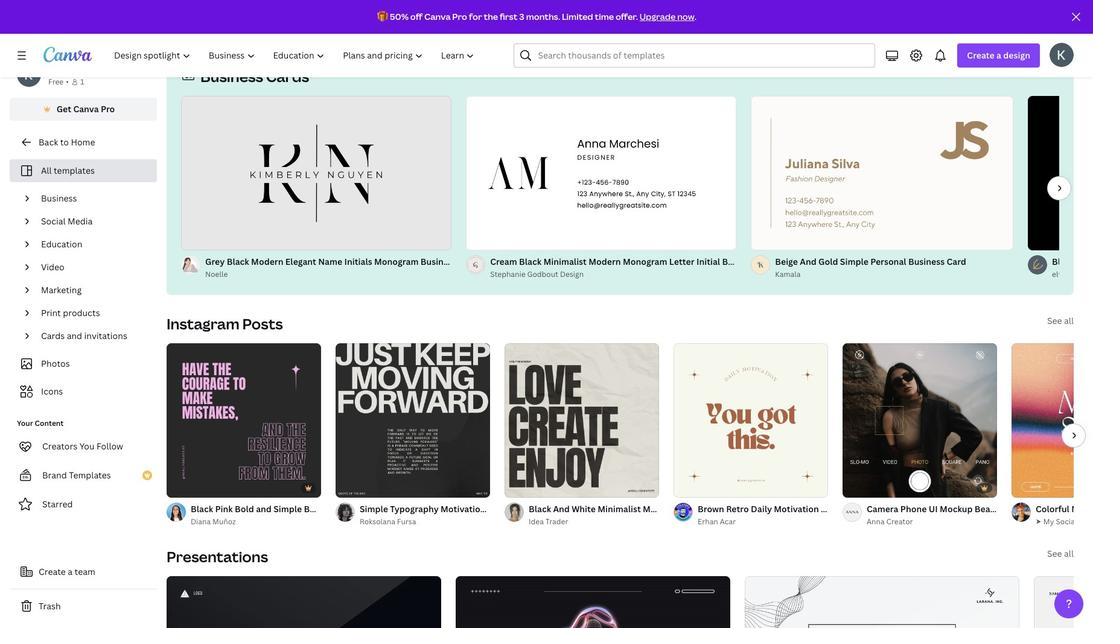 Task type: describe. For each thing, give the bounding box(es) containing it.
0 vertical spatial canva
[[424, 11, 451, 22]]

black and white minimalist motivational quote instagram post image
[[505, 343, 659, 498]]

space
[[318, 22, 339, 32]]

Search search field
[[538, 44, 868, 67]]

limited
[[562, 11, 593, 22]]

black and white minimalist motivational quote instagram post link
[[529, 503, 786, 516]]

upgrade now button
[[640, 11, 695, 22]]

motivational inside simple typography motivational quote instagram post roksolana fursa
[[441, 503, 493, 515]]

roksolana fursa link
[[360, 516, 490, 528]]

elversa link
[[1052, 269, 1093, 281]]

instagram posts
[[167, 314, 283, 334]]

social inside colorful noise ➤ my social desi
[[1056, 517, 1077, 527]]

dragonfly ave
[[822, 22, 871, 32]]

instagram inside the brown retro daily motivation instagram post erhan acar
[[821, 503, 862, 515]]

trash
[[39, 601, 61, 612]]

design
[[1003, 49, 1030, 61]]

letter
[[669, 256, 695, 267]]

trash link
[[10, 595, 157, 619]]

grey black modern elegant name initials monogram business card noelle
[[205, 256, 479, 279]]

anna creator link
[[867, 516, 997, 528]]

kubilay tutar
[[720, 22, 766, 32]]

0 vertical spatial see all link
[[1033, 68, 1059, 79]]

a for team
[[68, 566, 73, 578]]

phone
[[901, 503, 927, 515]]

cards and invitations
[[41, 330, 127, 342]]

design inside "cream black minimalist modern monogram letter initial business card stephanie godbout design"
[[560, 269, 584, 279]]

erhan acar
[[619, 22, 657, 32]]

black pink bold and simple business quote instagram post diana muñoz
[[191, 503, 431, 527]]

cream
[[490, 256, 517, 267]]

0 vertical spatial see
[[1033, 68, 1048, 79]]

quote inside the green watercolor simple quote poster heymoka
[[498, 8, 524, 20]]

card for cream black minimalist modern monogram letter initial business card
[[761, 256, 780, 267]]

post inside black pink bold and simple business quote instagram post diana muñoz
[[413, 503, 431, 515]]

white
[[572, 503, 596, 515]]

cristina gonzalez link
[[517, 21, 580, 33]]

off
[[410, 11, 423, 22]]

camera phone ui mockup beauty model instagram post link
[[867, 503, 1093, 516]]

➤
[[1036, 517, 1042, 527]]

black for black and white minimalist motivational quote instagram post
[[529, 503, 551, 515]]

heymoka link
[[394, 21, 479, 33]]

black and link
[[1052, 255, 1093, 269]]

business inside grey black modern elegant name initials monogram business card noelle
[[421, 256, 457, 267]]

noelle
[[205, 269, 228, 279]]

black and white minimalist motivational quote instagram post idea trader
[[529, 503, 786, 527]]

starred
[[42, 499, 73, 510]]

brand templates
[[42, 470, 111, 481]]

education link
[[36, 233, 150, 256]]

0 vertical spatial and
[[67, 330, 82, 342]]

colorful noise ➤ my social desi
[[1036, 503, 1093, 527]]

1
[[80, 77, 84, 87]]

design space link
[[292, 21, 355, 33]]

0 vertical spatial cards
[[266, 66, 309, 86]]

brown retro daily motivation instagram post erhan acar
[[698, 503, 883, 527]]

business inside black pink bold and simple business quote instagram post diana muñoz
[[304, 503, 340, 515]]

п
[[1091, 22, 1093, 32]]

my
[[1044, 517, 1054, 527]]

business cards
[[200, 66, 309, 86]]

icons
[[41, 386, 63, 397]]

pink
[[215, 503, 233, 515]]

and for elversa
[[1077, 256, 1093, 267]]

the
[[484, 11, 498, 22]]

heymoka
[[394, 22, 425, 32]]

invitations
[[84, 330, 127, 342]]

model
[[1006, 503, 1032, 515]]

•
[[66, 77, 69, 87]]

your
[[17, 418, 33, 429]]

post inside the brown retro daily motivation instagram post erhan acar
[[864, 503, 883, 515]]

idea trader link
[[529, 516, 659, 528]]

back to home link
[[10, 130, 157, 155]]

kamala link
[[775, 269, 1014, 281]]

creator
[[886, 517, 913, 527]]

create a design
[[967, 49, 1030, 61]]

muñoz
[[213, 517, 236, 527]]

free •
[[48, 77, 69, 87]]

name
[[318, 256, 342, 267]]

brown retro daily motivation instagram post link
[[698, 503, 883, 516]]

brown retro daily motivation instagram post image
[[674, 343, 828, 498]]

monogram inside "cream black minimalist modern monogram letter initial business card stephanie godbout design"
[[623, 256, 667, 267]]

colorful noise link
[[1036, 503, 1093, 516]]

0 horizontal spatial social
[[41, 216, 66, 227]]

0 vertical spatial acar
[[641, 22, 657, 32]]

diana muñoz link
[[191, 516, 321, 528]]

black and gray gradient professional presentation image
[[167, 576, 441, 628]]

green watercolor simple quote poster heymoka
[[394, 8, 553, 32]]

get canva pro button
[[10, 98, 157, 121]]

offer.
[[616, 11, 638, 22]]

kendall parks image
[[1050, 43, 1074, 67]]

social media link
[[36, 210, 150, 233]]

nasobu link
[[939, 21, 1002, 33]]

design space
[[292, 22, 339, 32]]

simple inside black pink bold and simple business quote instagram post diana muñoz
[[274, 503, 302, 515]]

media
[[68, 216, 93, 227]]

kubilay tutar link
[[720, 21, 783, 33]]

and for gold
[[800, 256, 817, 267]]

products
[[63, 307, 100, 319]]

create a team
[[39, 566, 95, 578]]

get canva pro
[[57, 103, 115, 115]]

idea
[[529, 517, 544, 527]]

0 horizontal spatial erhan acar link
[[619, 21, 682, 33]]

top level navigation element
[[106, 43, 485, 68]]

grey minimalist business project presentation image
[[745, 576, 1020, 628]]

cream black minimalist modern monogram letter initial business card image
[[466, 96, 737, 251]]

black pink bold and simple business quote instagram post link
[[191, 503, 431, 516]]

instagram inside black pink bold and simple business quote instagram post diana muñoz
[[370, 503, 411, 515]]

post inside black and white minimalist motivational quote instagram post idea trader
[[768, 503, 786, 515]]

monogram inside grey black modern elegant name initials monogram business card noelle
[[374, 256, 419, 267]]

cards and invitations link
[[36, 325, 150, 348]]

motivational inside black and white minimalist motivational quote instagram post idea trader
[[643, 503, 695, 515]]

beige and gold simple personal business card kamala
[[775, 256, 966, 279]]

0 vertical spatial all
[[1050, 68, 1059, 79]]

daily
[[751, 503, 772, 515]]

nasobu
[[939, 22, 967, 32]]

content
[[35, 418, 64, 429]]

all templates
[[41, 165, 95, 176]]

noelle link
[[205, 269, 452, 281]]

instagram down the noelle
[[167, 314, 239, 334]]

education
[[41, 238, 82, 250]]

beige
[[775, 256, 798, 267]]



Task type: locate. For each thing, give the bounding box(es) containing it.
a inside button
[[68, 566, 73, 578]]

a inside dropdown button
[[997, 49, 1001, 61]]

typography
[[390, 503, 439, 515]]

1 vertical spatial minimalist
[[598, 503, 641, 515]]

acar right offer.
[[641, 22, 657, 32]]

noise
[[1072, 503, 1093, 515]]

beige and gold simple personal business card image
[[751, 96, 1014, 251]]

post right retro
[[768, 503, 786, 515]]

1 horizontal spatial personal
[[871, 256, 906, 267]]

see all link for instagram posts
[[1047, 315, 1074, 327]]

see down the изображения
[[1033, 68, 1048, 79]]

gonzalez
[[546, 22, 578, 32]]

1 modern from the left
[[251, 256, 283, 267]]

a left the team on the bottom of the page
[[68, 566, 73, 578]]

1 horizontal spatial modern
[[589, 256, 621, 267]]

2 vertical spatial see all link
[[1047, 548, 1074, 560]]

and inside beige and gold simple personal business card kamala
[[800, 256, 817, 267]]

0 vertical spatial create
[[967, 49, 995, 61]]

instagram up roksolana
[[370, 503, 411, 515]]

and for white
[[553, 503, 570, 515]]

kubilay
[[720, 22, 746, 32]]

0 vertical spatial personal
[[48, 63, 84, 75]]

0 horizontal spatial motivational
[[441, 503, 493, 515]]

1 vertical spatial see
[[1047, 315, 1062, 327]]

instagram inside black and white minimalist motivational quote instagram post idea trader
[[725, 503, 766, 515]]

acar down retro
[[720, 517, 736, 527]]

create
[[967, 49, 995, 61], [39, 566, 66, 578]]

cards
[[266, 66, 309, 86], [41, 330, 65, 342]]

0 horizontal spatial cards
[[41, 330, 65, 342]]

initials
[[344, 256, 372, 267]]

simple typography motivational quote instagram post image
[[336, 343, 490, 498]]

simple
[[468, 8, 496, 20], [840, 256, 869, 267], [274, 503, 302, 515], [360, 503, 388, 515]]

grey black modern elegant name initials monogram business card link
[[205, 255, 479, 269]]

a
[[997, 49, 1001, 61], [68, 566, 73, 578]]

gapeenko
[[208, 22, 243, 32]]

see all down ➤ my social desi link
[[1047, 548, 1074, 560]]

pro up back to home "link"
[[101, 103, 115, 115]]

1 horizontal spatial canva
[[424, 11, 451, 22]]

first
[[500, 11, 518, 22]]

you
[[80, 441, 95, 452]]

modern
[[251, 256, 283, 267], [589, 256, 621, 267]]

0 horizontal spatial minimalist
[[544, 256, 587, 267]]

2 motivational from the left
[[643, 503, 695, 515]]

free
[[48, 77, 64, 87]]

0 horizontal spatial create
[[39, 566, 66, 578]]

1 vertical spatial social
[[1056, 517, 1077, 527]]

None search field
[[514, 43, 876, 68]]

1 vertical spatial erhan
[[698, 517, 718, 527]]

0 horizontal spatial monogram
[[374, 256, 419, 267]]

quote inside black pink bold and simple business quote instagram post diana muñoz
[[342, 503, 368, 515]]

pro left the for
[[452, 11, 467, 22]]

camera phone ui mockup beauty model instagram post image
[[843, 343, 997, 498]]

see all link down ➤ my social desi link
[[1047, 548, 1074, 560]]

instagram inside camera phone ui mockup beauty model instagram post anna creator
[[1034, 503, 1075, 515]]

mockup
[[940, 503, 973, 515]]

black pink bold and simple business quote instagram post image
[[167, 343, 321, 498]]

ave
[[858, 22, 871, 32]]

print products link
[[36, 302, 150, 325]]

card inside beige and gold simple personal business card kamala
[[947, 256, 966, 267]]

brown
[[698, 503, 724, 515]]

monogram right initials
[[374, 256, 419, 267]]

modern inside grey black modern elegant name initials monogram business card noelle
[[251, 256, 283, 267]]

изображения
[[1040, 22, 1090, 32]]

minimalist inside black and white minimalist motivational quote instagram post idea trader
[[598, 503, 641, 515]]

black inside black and  elversa
[[1052, 256, 1075, 267]]

black up the idea
[[529, 503, 551, 515]]

green
[[394, 8, 418, 20]]

1 vertical spatial canva
[[73, 103, 99, 115]]

black inside "cream black minimalist modern monogram letter initial business card stephanie godbout design"
[[519, 256, 542, 267]]

0 horizontal spatial design
[[292, 22, 316, 32]]

1 horizontal spatial motivational
[[643, 503, 695, 515]]

create inside button
[[39, 566, 66, 578]]

see down elversa
[[1047, 315, 1062, 327]]

black up elversa
[[1052, 256, 1075, 267]]

erhan down brown
[[698, 517, 718, 527]]

1 motivational from the left
[[441, 503, 493, 515]]

1 vertical spatial personal
[[871, 256, 906, 267]]

instagram up the idea
[[522, 503, 564, 515]]

1 horizontal spatial pro
[[452, 11, 467, 22]]

and left 'gold'
[[800, 256, 817, 267]]

1 vertical spatial design
[[560, 269, 584, 279]]

cards down design space
[[266, 66, 309, 86]]

see all
[[1033, 68, 1059, 79], [1047, 315, 1074, 327], [1047, 548, 1074, 560]]

time
[[595, 11, 614, 22]]

gold
[[819, 256, 838, 267]]

all down kendall parks icon
[[1050, 68, 1059, 79]]

personal up kamala link
[[871, 256, 906, 267]]

2 horizontal spatial and
[[1077, 256, 1093, 267]]

1 post from the left
[[413, 503, 431, 515]]

social up education
[[41, 216, 66, 227]]

0 horizontal spatial pro
[[101, 103, 115, 115]]

elegant
[[285, 256, 316, 267]]

all for instagram posts
[[1064, 315, 1074, 327]]

photos
[[41, 358, 70, 369]]

2 post from the left
[[566, 503, 584, 515]]

1 horizontal spatial and
[[800, 256, 817, 267]]

4 post from the left
[[864, 503, 883, 515]]

canva right get
[[73, 103, 99, 115]]

1 vertical spatial a
[[68, 566, 73, 578]]

1 horizontal spatial and
[[256, 503, 272, 515]]

watercolor
[[420, 8, 466, 20]]

beauty
[[975, 503, 1004, 515]]

camera
[[867, 503, 899, 515]]

erhan inside the brown retro daily motivation instagram post erhan acar
[[698, 517, 718, 527]]

erhan right "time" at right top
[[619, 22, 639, 32]]

back to home
[[39, 136, 95, 148]]

1 horizontal spatial social
[[1056, 517, 1077, 527]]

instagram up my
[[1034, 503, 1075, 515]]

post up anna
[[864, 503, 883, 515]]

50%
[[390, 11, 409, 22]]

quote inside simple typography motivational quote instagram post roksolana fursa
[[495, 503, 520, 515]]

and up 'diana muñoz' link
[[256, 503, 272, 515]]

1 horizontal spatial a
[[997, 49, 1001, 61]]

instagram inside simple typography motivational quote instagram post roksolana fursa
[[522, 503, 564, 515]]

1 horizontal spatial acar
[[720, 517, 736, 527]]

pro
[[452, 11, 467, 22], [101, 103, 115, 115]]

see all for presentations
[[1047, 548, 1074, 560]]

black up diana
[[191, 503, 213, 515]]

create down nasobu link
[[967, 49, 995, 61]]

and inside black and white minimalist motivational quote instagram post idea trader
[[553, 503, 570, 515]]

black for black pink bold and simple business quote instagram post
[[191, 503, 213, 515]]

0 vertical spatial minimalist
[[544, 256, 587, 267]]

godbout
[[527, 269, 558, 279]]

2 vertical spatial see
[[1047, 548, 1062, 560]]

brand templates link
[[10, 464, 157, 488]]

cards down print
[[41, 330, 65, 342]]

personal inside beige and gold simple personal business card kamala
[[871, 256, 906, 267]]

1 vertical spatial and
[[256, 503, 272, 515]]

1 vertical spatial acar
[[720, 517, 736, 527]]

simple inside beige and gold simple personal business card kamala
[[840, 256, 869, 267]]

1 horizontal spatial card
[[761, 256, 780, 267]]

1 monogram from the left
[[374, 256, 419, 267]]

0 horizontal spatial personal
[[48, 63, 84, 75]]

and down print products
[[67, 330, 82, 342]]

all for presentations
[[1064, 548, 1074, 560]]

simple up roksolana
[[360, 503, 388, 515]]

create left the team on the bottom of the page
[[39, 566, 66, 578]]

1 vertical spatial see all link
[[1047, 315, 1074, 327]]

team
[[75, 566, 95, 578]]

all down elversa link
[[1064, 315, 1074, 327]]

social down colorful noise link
[[1056, 517, 1077, 527]]

icons link
[[17, 380, 150, 403]]

1 horizontal spatial erhan
[[698, 517, 718, 527]]

black inside grey black modern elegant name initials monogram business card noelle
[[227, 256, 249, 267]]

1 horizontal spatial minimalist
[[598, 503, 641, 515]]

grey black modern elegant name initials monogram business card image
[[181, 96, 452, 251]]

personal
[[48, 63, 84, 75], [871, 256, 906, 267]]

black and  elversa
[[1052, 256, 1093, 279]]

2 vertical spatial see all
[[1047, 548, 1074, 560]]

and up elversa link
[[1077, 256, 1093, 267]]

see down my
[[1047, 548, 1062, 560]]

brand
[[42, 470, 67, 481]]

creators you follow
[[42, 441, 123, 452]]

create for create a team
[[39, 566, 66, 578]]

simple inside simple typography motivational quote instagram post roksolana fursa
[[360, 503, 388, 515]]

0 horizontal spatial acar
[[641, 22, 657, 32]]

black right the grey
[[227, 256, 249, 267]]

dragonfly ave link
[[822, 21, 900, 33]]

video
[[41, 261, 64, 273]]

black and white simple personal business card image
[[1028, 96, 1093, 251]]

acar inside the brown retro daily motivation instagram post erhan acar
[[720, 517, 736, 527]]

stephanie
[[490, 269, 526, 279]]

design left space
[[292, 22, 316, 32]]

0 horizontal spatial card
[[459, 256, 479, 267]]

back
[[39, 136, 58, 148]]

black inside black pink bold and simple business quote instagram post diana muñoz
[[191, 503, 213, 515]]

and up "trader"
[[553, 503, 570, 515]]

simple right 'gold'
[[840, 256, 869, 267]]

5 post from the left
[[1077, 503, 1093, 515]]

3
[[519, 11, 524, 22]]

0 horizontal spatial and
[[67, 330, 82, 342]]

post inside camera phone ui mockup beauty model instagram post anna creator
[[1077, 503, 1093, 515]]

black up the godbout
[[519, 256, 542, 267]]

instagram
[[167, 314, 239, 334], [370, 503, 411, 515], [522, 503, 564, 515], [725, 503, 766, 515], [821, 503, 862, 515], [1034, 503, 1075, 515]]

see all link down elversa
[[1047, 315, 1074, 327]]

minimalist inside "cream black minimalist modern monogram letter initial business card stephanie godbout design"
[[544, 256, 587, 267]]

home
[[71, 136, 95, 148]]

0 vertical spatial a
[[997, 49, 1001, 61]]

cristina
[[517, 22, 544, 32]]

see all down elversa
[[1047, 315, 1074, 327]]

business link
[[36, 187, 150, 210]]

all down ➤ my social desi link
[[1064, 548, 1074, 560]]

motivational up roksolana fursa link
[[441, 503, 493, 515]]

see all for instagram posts
[[1047, 315, 1074, 327]]

marketing
[[41, 284, 82, 296]]

0 horizontal spatial canva
[[73, 103, 99, 115]]

motivational
[[441, 503, 493, 515], [643, 503, 695, 515]]

canva inside button
[[73, 103, 99, 115]]

your content
[[17, 418, 64, 429]]

0 vertical spatial social
[[41, 216, 66, 227]]

monogram
[[374, 256, 419, 267], [623, 256, 667, 267]]

card inside grey black modern elegant name initials monogram business card noelle
[[459, 256, 479, 267]]

2 card from the left
[[761, 256, 780, 267]]

1 horizontal spatial monogram
[[623, 256, 667, 267]]

1 vertical spatial all
[[1064, 315, 1074, 327]]

desi
[[1079, 517, 1093, 527]]

simple up 'diana muñoz' link
[[274, 503, 302, 515]]

quote
[[498, 8, 524, 20], [342, 503, 368, 515], [495, 503, 520, 515], [697, 503, 723, 515]]

0 horizontal spatial erhan
[[619, 22, 639, 32]]

see all down kendall parks icon
[[1033, 68, 1059, 79]]

minimalist up idea trader link
[[598, 503, 641, 515]]

print
[[41, 307, 61, 319]]

see all link down kendall parks icon
[[1033, 68, 1059, 79]]

minimalist
[[544, 256, 587, 267], [598, 503, 641, 515]]

0 horizontal spatial modern
[[251, 256, 283, 267]]

to
[[60, 136, 69, 148]]

colorful noise gradient motivational quote instagram post image
[[1012, 343, 1093, 498]]

0 horizontal spatial a
[[68, 566, 73, 578]]

1 vertical spatial see all
[[1047, 315, 1074, 327]]

1 horizontal spatial create
[[967, 49, 995, 61]]

изображения п link
[[1040, 21, 1093, 33]]

0 vertical spatial design
[[292, 22, 316, 32]]

3 post from the left
[[768, 503, 786, 515]]

see all link for presentations
[[1047, 548, 1074, 560]]

green watercolor simple quote poster link
[[394, 8, 553, 21]]

card for grey black modern elegant name initials monogram business card
[[459, 256, 479, 267]]

black for black and 
[[1052, 256, 1075, 267]]

a for design
[[997, 49, 1001, 61]]

1 vertical spatial erhan acar link
[[698, 516, 828, 528]]

starred link
[[10, 493, 157, 517]]

pro inside get canva pro button
[[101, 103, 115, 115]]

0 vertical spatial pro
[[452, 11, 467, 22]]

black inside black and white minimalist motivational quote instagram post idea trader
[[529, 503, 551, 515]]

1 horizontal spatial erhan acar link
[[698, 516, 828, 528]]

post up desi
[[1077, 503, 1093, 515]]

1 horizontal spatial cards
[[266, 66, 309, 86]]

card inside "cream black minimalist modern monogram letter initial business card stephanie godbout design"
[[761, 256, 780, 267]]

instagram right brown
[[725, 503, 766, 515]]

monogram left letter
[[623, 256, 667, 267]]

design right the godbout
[[560, 269, 584, 279]]

anna
[[867, 517, 885, 527]]

now
[[677, 11, 695, 22]]

2 modern from the left
[[589, 256, 621, 267]]

post up "trader"
[[566, 503, 584, 515]]

quote inside black and white minimalist motivational quote instagram post idea trader
[[697, 503, 723, 515]]

post up roksolana fursa link
[[413, 503, 431, 515]]

all
[[1050, 68, 1059, 79], [1064, 315, 1074, 327], [1064, 548, 1074, 560]]

cristina gonzalez
[[517, 22, 578, 32]]

kamala
[[775, 269, 801, 279]]

post inside simple typography motivational quote instagram post roksolana fursa
[[566, 503, 584, 515]]

1 horizontal spatial design
[[560, 269, 584, 279]]

1 vertical spatial create
[[39, 566, 66, 578]]

and inside black and  elversa
[[1077, 256, 1093, 267]]

1 vertical spatial cards
[[41, 330, 65, 342]]

create for create a design
[[967, 49, 995, 61]]

2 monogram from the left
[[623, 256, 667, 267]]

templates
[[54, 165, 95, 176]]

a left design
[[997, 49, 1001, 61]]

modern inside "cream black minimalist modern monogram letter initial business card stephanie godbout design"
[[589, 256, 621, 267]]

oleg gapeenko link
[[191, 21, 254, 33]]

posts
[[242, 314, 283, 334]]

and inside black pink bold and simple business quote instagram post diana muñoz
[[256, 503, 272, 515]]

gradient minimal portfolio proposal presentation image
[[1034, 576, 1093, 628]]

see for instagram posts
[[1047, 315, 1062, 327]]

simple inside the green watercolor simple quote poster heymoka
[[468, 8, 496, 20]]

roksolana
[[360, 517, 395, 527]]

изображения п
[[1040, 22, 1093, 32]]

presentations
[[167, 547, 268, 567]]

canva right off
[[424, 11, 451, 22]]

1 vertical spatial pro
[[101, 103, 115, 115]]

see for presentations
[[1047, 548, 1062, 560]]

2 horizontal spatial card
[[947, 256, 966, 267]]

instagram left camera
[[821, 503, 862, 515]]

business inside beige and gold simple personal business card kamala
[[908, 256, 945, 267]]

oleg
[[191, 22, 207, 32]]

0 vertical spatial erhan acar link
[[619, 21, 682, 33]]

2 vertical spatial all
[[1064, 548, 1074, 560]]

business inside "cream black minimalist modern monogram letter initial business card stephanie godbout design"
[[722, 256, 759, 267]]

tutar
[[748, 22, 766, 32]]

0 horizontal spatial and
[[553, 503, 570, 515]]

1 card from the left
[[459, 256, 479, 267]]

➤ my social desi link
[[1036, 516, 1093, 528]]

0 vertical spatial see all
[[1033, 68, 1059, 79]]

simple typography motivational quote instagram post link
[[360, 503, 584, 516]]

motivational left brown
[[643, 503, 695, 515]]

0 vertical spatial erhan
[[619, 22, 639, 32]]

initial
[[697, 256, 720, 267]]

3 card from the left
[[947, 256, 966, 267]]

simple left first at the left top
[[468, 8, 496, 20]]

minimalist up the godbout
[[544, 256, 587, 267]]

create inside dropdown button
[[967, 49, 995, 61]]

and
[[800, 256, 817, 267], [1077, 256, 1093, 267], [553, 503, 570, 515]]

colorful
[[1036, 503, 1070, 515]]

beige and gold simple personal business card link
[[775, 255, 1014, 269]]

personal up •
[[48, 63, 84, 75]]



Task type: vqa. For each thing, say whether or not it's contained in the screenshot.


